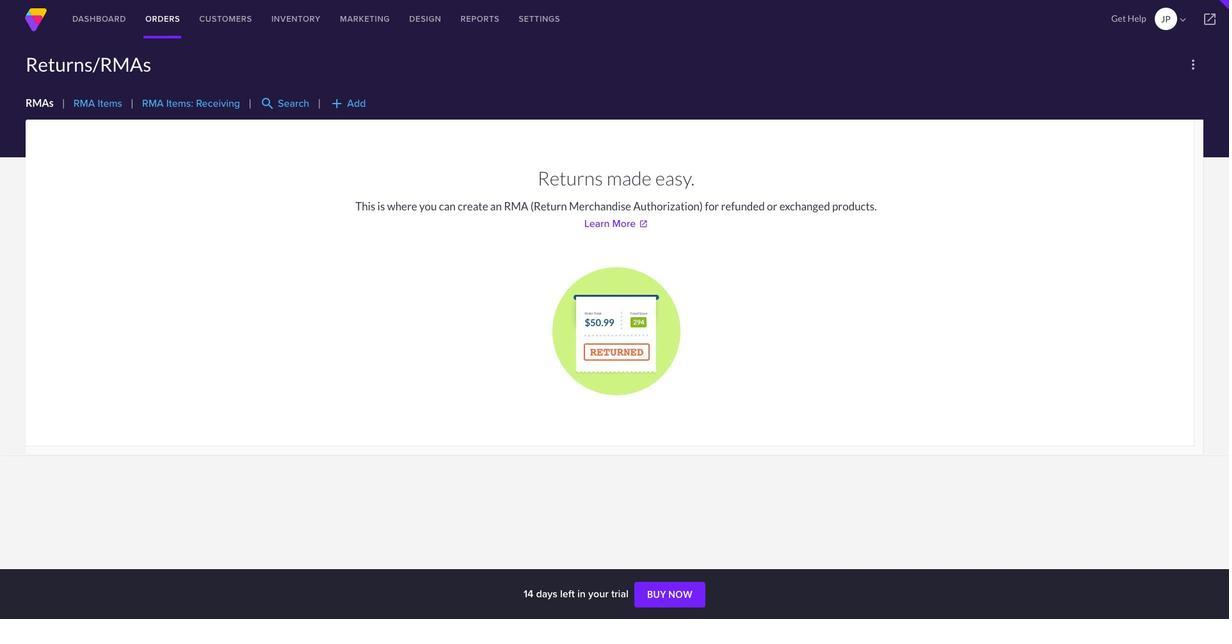 Task type: locate. For each thing, give the bounding box(es) containing it.
rma items
[[73, 96, 122, 111]]

4 | from the left
[[318, 97, 321, 109]]

rmas link
[[26, 97, 54, 109]]

(return
[[531, 200, 567, 213]]

rma inside the this is where you can create an rma (return merchandise authorization) for refunded or exchanged products. learn more
[[504, 200, 529, 213]]

rma left items:
[[142, 96, 164, 111]]

| left search
[[249, 97, 252, 109]]

more_vert
[[1186, 57, 1201, 72]]

oops! you don't have any rmas yet. image
[[552, 268, 680, 396]]

rma items: receiving
[[142, 96, 240, 111]]

search
[[260, 96, 275, 111]]

dashboard link
[[63, 0, 136, 38]]

0 horizontal spatial rma
[[73, 96, 95, 111]]

create
[[458, 200, 488, 213]]


[[1178, 14, 1189, 26]]

an
[[490, 200, 502, 213]]

rma for rma items: receiving
[[142, 96, 164, 111]]

| left add
[[318, 97, 321, 109]]

days
[[536, 587, 558, 602]]

rma items link
[[73, 96, 122, 111]]

help
[[1128, 13, 1147, 24]]

search
[[278, 96, 310, 111]]

merchandise
[[569, 200, 631, 213]]

authorization)
[[634, 200, 703, 213]]

where
[[387, 200, 417, 213]]

rma
[[73, 96, 95, 111], [142, 96, 164, 111], [504, 200, 529, 213]]

products.
[[833, 200, 877, 213]]

refunded
[[721, 200, 765, 213]]

rma right an
[[504, 200, 529, 213]]

1 horizontal spatial rma
[[142, 96, 164, 111]]

add add
[[329, 96, 366, 111]]


[[1203, 12, 1218, 27]]

you
[[420, 200, 437, 213]]

easy.
[[656, 167, 695, 190]]

| right the items
[[131, 97, 134, 109]]

trial
[[612, 587, 629, 602]]

now
[[669, 590, 693, 601]]

items
[[98, 96, 122, 111]]

made
[[607, 167, 652, 190]]

rma for rma items
[[73, 96, 95, 111]]

can
[[439, 200, 456, 213]]

|
[[62, 97, 65, 109], [131, 97, 134, 109], [249, 97, 252, 109], [318, 97, 321, 109]]

in
[[578, 587, 586, 602]]

rmas
[[26, 97, 54, 109]]

2 horizontal spatial rma
[[504, 200, 529, 213]]

this is where you can create an rma (return merchandise authorization) for refunded or exchanged products. learn more
[[356, 200, 877, 231]]

add
[[347, 96, 366, 111]]

buy now
[[647, 590, 693, 601]]

design
[[409, 13, 442, 25]]

14
[[524, 587, 534, 602]]

learn more link
[[585, 216, 648, 231]]

 link
[[1191, 0, 1230, 38]]

| right rmas
[[62, 97, 65, 109]]

learn
[[585, 216, 610, 231]]

rma left the items
[[73, 96, 95, 111]]



Task type: describe. For each thing, give the bounding box(es) containing it.
rma items: receiving link
[[142, 96, 240, 111]]

this
[[356, 200, 376, 213]]

returns made easy.
[[538, 167, 695, 190]]

for
[[705, 200, 719, 213]]

buy
[[647, 590, 667, 601]]

buy now link
[[635, 583, 706, 609]]

settings
[[519, 13, 560, 25]]

search search
[[260, 96, 310, 111]]

orders
[[145, 13, 180, 25]]

jp
[[1162, 13, 1171, 24]]

is
[[378, 200, 385, 213]]

more_vert button
[[1184, 54, 1204, 75]]

exchanged
[[780, 200, 830, 213]]

items:
[[166, 96, 193, 111]]

add
[[329, 96, 345, 111]]

left
[[560, 587, 575, 602]]

more
[[613, 216, 636, 231]]

customers
[[199, 13, 252, 25]]

returns
[[538, 167, 603, 190]]

dashboard
[[72, 13, 126, 25]]

or
[[767, 200, 778, 213]]

your
[[589, 587, 609, 602]]

get help
[[1112, 13, 1147, 24]]

14 days left in your trial
[[524, 587, 631, 602]]

1 | from the left
[[62, 97, 65, 109]]

marketing
[[340, 13, 390, 25]]

returns/rmas
[[26, 53, 151, 76]]

2 | from the left
[[131, 97, 134, 109]]

get
[[1112, 13, 1126, 24]]

reports
[[461, 13, 500, 25]]

inventory
[[271, 13, 321, 25]]

3 | from the left
[[249, 97, 252, 109]]

receiving
[[196, 96, 240, 111]]



Task type: vqa. For each thing, say whether or not it's contained in the screenshot.
the bottommost *
no



